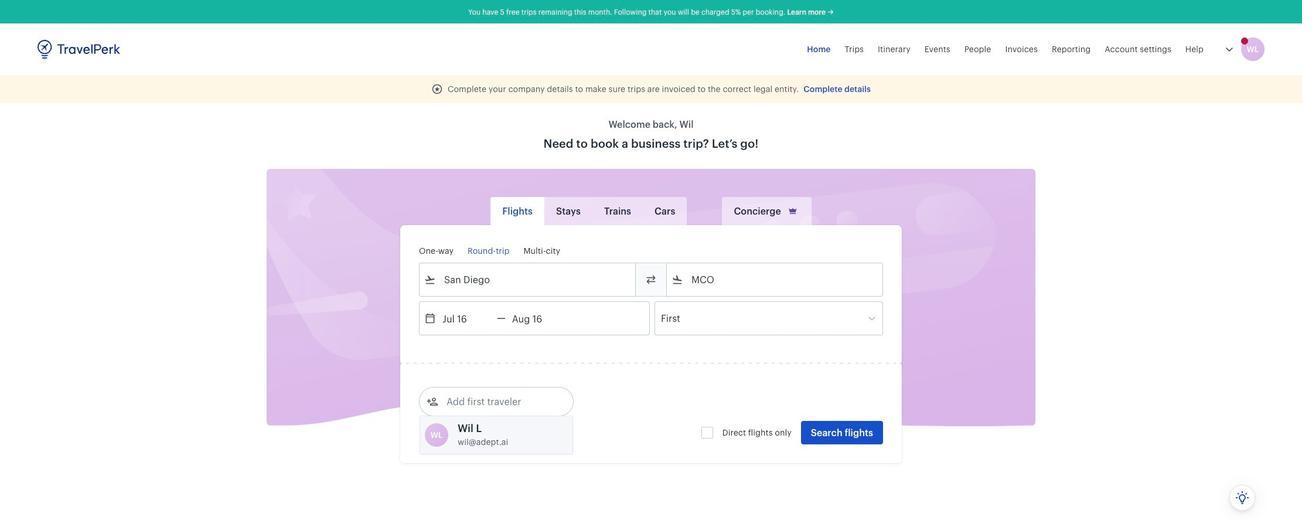 Task type: vqa. For each thing, say whether or not it's contained in the screenshot.
Move backward to switch to the previous month. image
no



Task type: describe. For each thing, give the bounding box(es) containing it.
Depart text field
[[436, 302, 497, 335]]



Task type: locate. For each thing, give the bounding box(es) containing it.
From search field
[[436, 270, 620, 289]]

Return text field
[[506, 302, 567, 335]]

To search field
[[684, 270, 868, 289]]

Add first traveler search field
[[439, 392, 560, 411]]



